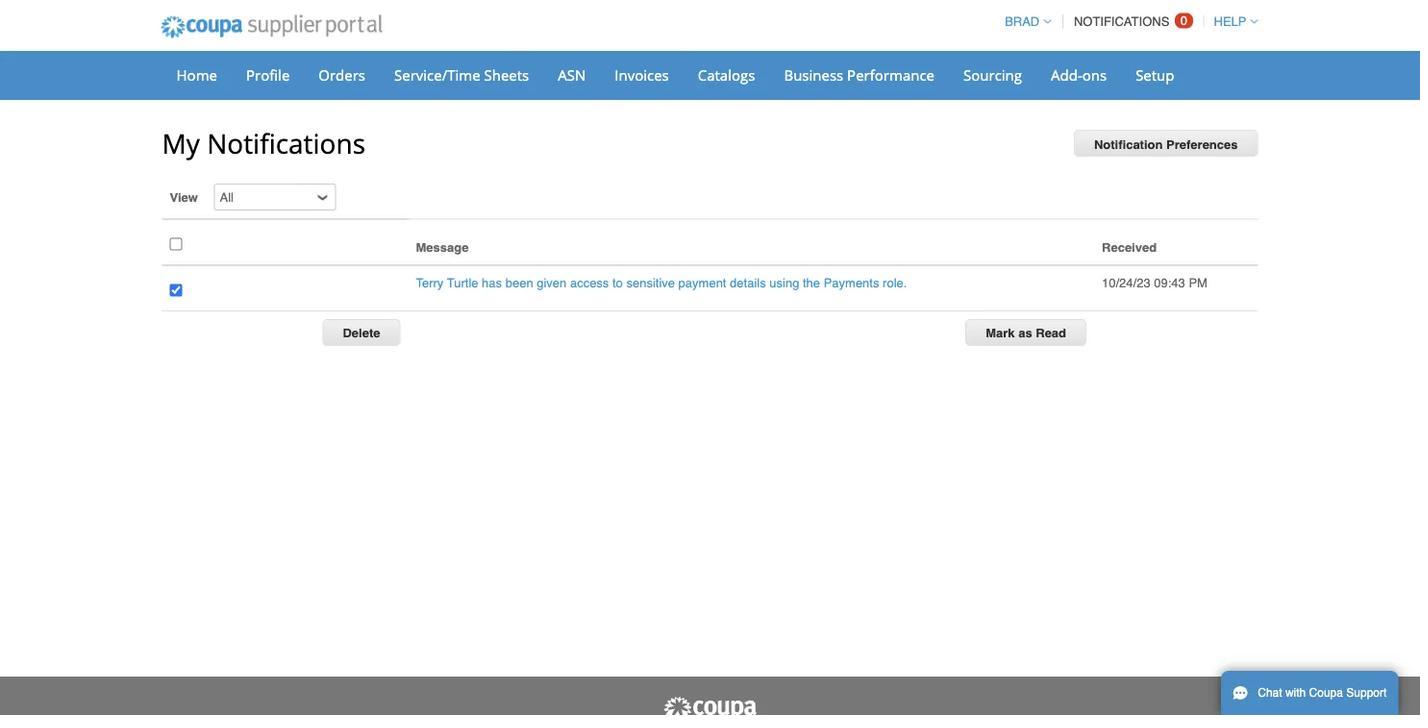 Task type: describe. For each thing, give the bounding box(es) containing it.
service/time sheets link
[[382, 61, 542, 89]]

profile link
[[234, 61, 302, 89]]

asn
[[558, 65, 586, 85]]

sourcing
[[964, 65, 1023, 85]]

terry turtle has been given access to sensitive payment details using the payments role.
[[416, 276, 908, 290]]

been
[[506, 276, 534, 290]]

performance
[[848, 65, 935, 85]]

notification preferences link
[[1075, 130, 1259, 157]]

with
[[1286, 687, 1307, 700]]

chat
[[1259, 687, 1283, 700]]

chat with coupa support button
[[1222, 672, 1399, 716]]

invoices link
[[603, 61, 682, 89]]

notifications 0
[[1075, 13, 1188, 29]]

10/24/23 09:43 pm
[[1103, 276, 1208, 290]]

mark as read
[[986, 326, 1067, 341]]

my notifications
[[162, 125, 366, 162]]

catalogs link
[[686, 61, 768, 89]]

notification preferences
[[1095, 137, 1239, 152]]

the
[[803, 276, 821, 290]]

catalogs
[[698, 65, 756, 85]]

10/24/23
[[1103, 276, 1151, 290]]

sheets
[[484, 65, 529, 85]]

given
[[537, 276, 567, 290]]

view
[[170, 190, 198, 204]]

terry turtle has been given access to sensitive payment details using the payments role. link
[[416, 276, 908, 290]]

coupa
[[1310, 687, 1344, 700]]

payment
[[679, 276, 727, 290]]

payments
[[824, 276, 880, 290]]

sourcing link
[[951, 61, 1035, 89]]

delete
[[343, 326, 380, 341]]

1 horizontal spatial coupa supplier portal image
[[662, 697, 759, 716]]

mark
[[986, 326, 1016, 341]]

details
[[730, 276, 766, 290]]

help link
[[1206, 14, 1259, 29]]

0
[[1181, 13, 1188, 28]]

notification
[[1095, 137, 1164, 152]]

home link
[[164, 61, 230, 89]]

message
[[416, 240, 469, 255]]

service/time sheets
[[394, 65, 529, 85]]

setup link
[[1124, 61, 1188, 89]]

brad
[[1005, 14, 1040, 29]]

ons
[[1083, 65, 1107, 85]]

business performance
[[784, 65, 935, 85]]



Task type: locate. For each thing, give the bounding box(es) containing it.
chat with coupa support
[[1259, 687, 1388, 700]]

setup
[[1136, 65, 1175, 85]]

access
[[570, 276, 609, 290]]

1 vertical spatial notifications
[[207, 125, 366, 162]]

09:43
[[1155, 276, 1186, 290]]

pm
[[1189, 276, 1208, 290]]

1 vertical spatial coupa supplier portal image
[[662, 697, 759, 716]]

sensitive
[[627, 276, 675, 290]]

support
[[1347, 687, 1388, 700]]

preferences
[[1167, 137, 1239, 152]]

terry
[[416, 276, 444, 290]]

notifications down profile link
[[207, 125, 366, 162]]

role.
[[883, 276, 908, 290]]

has
[[482, 276, 502, 290]]

add-
[[1052, 65, 1083, 85]]

service/time
[[394, 65, 481, 85]]

read
[[1036, 326, 1067, 341]]

turtle
[[447, 276, 479, 290]]

add-ons
[[1052, 65, 1107, 85]]

help
[[1215, 14, 1247, 29]]

brad link
[[997, 14, 1052, 29]]

asn link
[[546, 61, 599, 89]]

0 horizontal spatial coupa supplier portal image
[[148, 3, 396, 51]]

0 vertical spatial notifications
[[1075, 14, 1170, 29]]

business
[[784, 65, 844, 85]]

invoices
[[615, 65, 669, 85]]

0 horizontal spatial notifications
[[207, 125, 366, 162]]

received
[[1103, 240, 1157, 255]]

navigation containing notifications 0
[[997, 3, 1259, 40]]

using
[[770, 276, 800, 290]]

as
[[1019, 326, 1033, 341]]

coupa supplier portal image
[[148, 3, 396, 51], [662, 697, 759, 716]]

notifications inside notifications 0
[[1075, 14, 1170, 29]]

delete button
[[323, 319, 401, 346]]

to
[[613, 276, 623, 290]]

None checkbox
[[170, 232, 182, 257], [170, 278, 182, 303], [170, 232, 182, 257], [170, 278, 182, 303]]

0 vertical spatial coupa supplier portal image
[[148, 3, 396, 51]]

1 horizontal spatial notifications
[[1075, 14, 1170, 29]]

add-ons link
[[1039, 61, 1120, 89]]

navigation
[[997, 3, 1259, 40]]

business performance link
[[772, 61, 948, 89]]

notifications up ons
[[1075, 14, 1170, 29]]

profile
[[246, 65, 290, 85]]

orders link
[[306, 61, 378, 89]]

home
[[177, 65, 217, 85]]

my
[[162, 125, 200, 162]]

mark as read button
[[966, 319, 1087, 346]]

notifications
[[1075, 14, 1170, 29], [207, 125, 366, 162]]

orders
[[319, 65, 366, 85]]



Task type: vqa. For each thing, say whether or not it's contained in the screenshot.
DELETE icon
no



